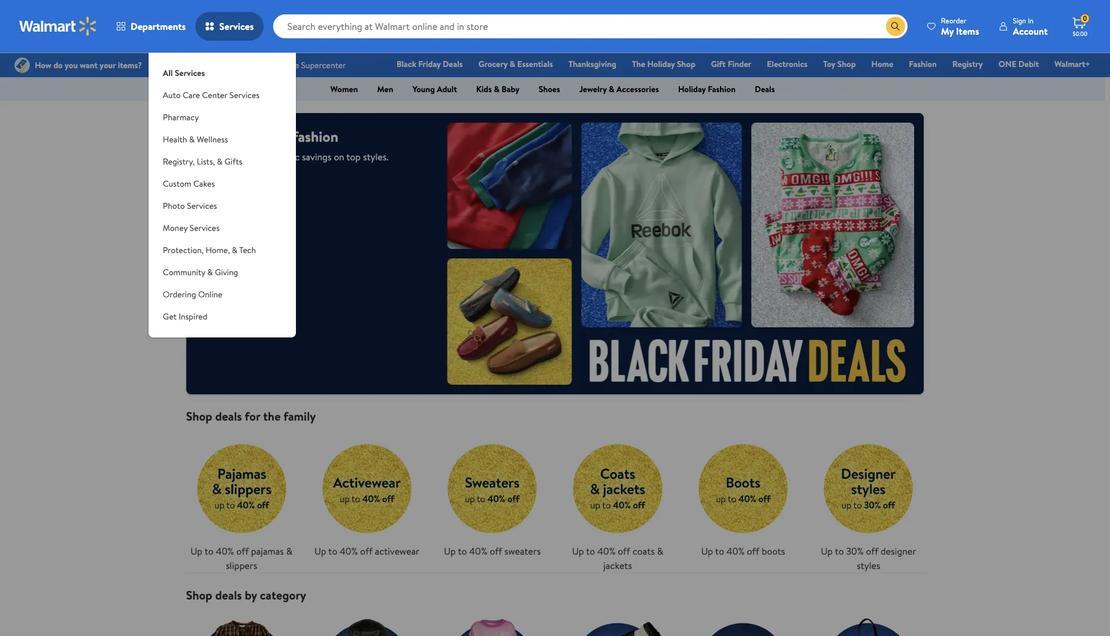 Task type: describe. For each thing, give the bounding box(es) containing it.
services for all services
[[175, 67, 205, 79]]

health
[[163, 134, 187, 146]]

protection, home, & tech button
[[148, 240, 296, 262]]

money services button
[[148, 217, 296, 240]]

services right "center"
[[229, 89, 260, 101]]

now
[[230, 177, 246, 189]]

search icon image
[[891, 22, 900, 31]]

home,
[[206, 244, 230, 256]]

up for activewear
[[314, 545, 326, 558]]

shop for shop now
[[210, 177, 228, 189]]

shop for shop deals for the family
[[186, 408, 212, 425]]

care
[[183, 89, 200, 101]]

custom
[[163, 178, 191, 190]]

thanksgiving
[[569, 58, 616, 70]]

& inside up to 40% off coats & jackets
[[657, 545, 663, 558]]

grocery
[[478, 58, 508, 70]]

gift finder
[[711, 58, 751, 70]]

the
[[263, 408, 281, 425]]

deals
[[443, 58, 463, 70]]

auto care center services
[[163, 89, 260, 101]]

the holiday shop
[[632, 58, 695, 70]]

registry link
[[947, 58, 988, 71]]

by
[[245, 588, 257, 604]]

top
[[346, 150, 361, 164]]

up for designer
[[821, 545, 833, 558]]

deals for for
[[215, 408, 242, 425]]

pharmacy
[[163, 111, 199, 123]]

up for sweaters
[[444, 545, 456, 558]]

electronics
[[767, 58, 808, 70]]

reorder
[[941, 15, 967, 25]]

ordering online
[[163, 289, 222, 301]]

registry,
[[163, 156, 195, 168]]

shop now
[[210, 177, 246, 189]]

protection, home, & tech
[[163, 244, 256, 256]]

up to 40% off boots link
[[688, 434, 799, 559]]

health & wellness button
[[148, 129, 296, 151]]

tech
[[239, 244, 256, 256]]

to for coats
[[586, 545, 595, 558]]

off for activewear
[[360, 545, 373, 558]]

all
[[163, 67, 173, 79]]

jackets
[[604, 560, 632, 573]]

walmart image
[[19, 17, 97, 36]]

black friday deals link
[[391, 58, 468, 71]]

off for coats
[[618, 545, 630, 558]]

protection,
[[163, 244, 204, 256]]

center
[[202, 89, 227, 101]]

gift
[[711, 58, 726, 70]]

deals for by
[[215, 588, 242, 604]]

shop inside toy shop link
[[837, 58, 856, 70]]

styles.
[[363, 150, 388, 164]]

up to 40% off fashion black friday's here! epic savings on top styles.
[[200, 126, 388, 164]]

services for money services
[[190, 222, 220, 234]]

up to 30% off designer styles
[[821, 545, 916, 573]]

shop now link
[[200, 173, 255, 192]]

activewear
[[375, 545, 420, 558]]

thanksgiving link
[[563, 58, 622, 71]]

black inside up to 40% off fashion black friday's here! epic savings on top styles.
[[200, 150, 223, 164]]

up to 40% off activewear link
[[311, 434, 422, 559]]

services inside popup button
[[219, 20, 254, 33]]

up to 40% off coats & jackets link
[[562, 434, 673, 573]]

shop inside "the holiday shop" link
[[677, 58, 695, 70]]

registry
[[952, 58, 983, 70]]

slippers
[[226, 560, 257, 573]]

black friday deals
[[397, 58, 463, 70]]

off for boots
[[747, 545, 759, 558]]

up for coats
[[572, 545, 584, 558]]

lists,
[[197, 156, 215, 168]]

get
[[163, 311, 177, 323]]

shop deals for the family
[[186, 408, 316, 425]]

40% for activewear
[[340, 545, 358, 558]]

friday
[[418, 58, 441, 70]]

my
[[941, 24, 954, 37]]

up to 40% off boots
[[701, 545, 785, 558]]

$0.00
[[1073, 29, 1088, 38]]

grocery & essentials
[[478, 58, 553, 70]]

all services
[[163, 67, 205, 79]]

to for fashion
[[222, 126, 235, 147]]

0 $0.00
[[1073, 13, 1088, 38]]

on
[[334, 150, 344, 164]]

community & giving
[[163, 267, 238, 279]]

ordering online button
[[148, 284, 296, 306]]

home
[[871, 58, 893, 70]]

walmart+ link
[[1049, 58, 1096, 71]]

cakes
[[193, 178, 215, 190]]

to for activewear
[[328, 545, 337, 558]]

Search search field
[[273, 14, 908, 38]]

fashion
[[293, 126, 338, 147]]

departments button
[[107, 12, 195, 41]]

in
[[1028, 15, 1034, 25]]



Task type: locate. For each thing, give the bounding box(es) containing it.
off inside up to 30% off designer styles
[[866, 545, 878, 558]]

to for pajamas
[[205, 545, 214, 558]]

one debit
[[999, 58, 1039, 70]]

reorder my items
[[941, 15, 979, 37]]

&
[[510, 58, 515, 70], [189, 134, 195, 146], [217, 156, 223, 168], [232, 244, 238, 256], [207, 267, 213, 279], [286, 545, 293, 558], [657, 545, 663, 558]]

community & giving button
[[148, 262, 296, 284]]

up inside 'up to 40% off pajamas & slippers'
[[191, 545, 202, 558]]

30%
[[846, 545, 864, 558]]

shop deals by category
[[186, 588, 306, 604]]

one
[[999, 58, 1017, 70]]

finder
[[728, 58, 751, 70]]

all services link
[[148, 53, 296, 84]]

styles
[[857, 560, 880, 573]]

1 list from the top
[[179, 424, 931, 573]]

off for designer
[[866, 545, 878, 558]]

photo
[[163, 200, 185, 212]]

the holiday shop link
[[627, 58, 701, 71]]

to inside the up to 40% off activewear link
[[328, 545, 337, 558]]

shop right holiday
[[677, 58, 695, 70]]

1 vertical spatial deals
[[215, 588, 242, 604]]

off for sweaters
[[490, 545, 502, 558]]

shop left now
[[210, 177, 228, 189]]

up inside up to 30% off designer styles
[[821, 545, 833, 558]]

services for photo services
[[187, 200, 217, 212]]

gift finder link
[[706, 58, 757, 71]]

up for fashion
[[200, 126, 219, 147]]

40% up jackets
[[597, 545, 616, 558]]

40% left boots in the bottom of the page
[[727, 545, 745, 558]]

up for boots
[[701, 545, 713, 558]]

up to 40% off sweaters
[[444, 545, 541, 558]]

shop inside shop now link
[[210, 177, 228, 189]]

shop for shop deals by category
[[186, 588, 212, 604]]

photo services button
[[148, 195, 296, 217]]

1 vertical spatial black
[[200, 150, 223, 164]]

giving
[[215, 267, 238, 279]]

list containing up to 40% off pajamas & slippers
[[179, 424, 931, 573]]

off for fashion
[[270, 126, 289, 147]]

40% for pajamas
[[216, 545, 234, 558]]

black left friday
[[397, 58, 416, 70]]

list for shop deals by category
[[179, 603, 931, 637]]

community
[[163, 267, 205, 279]]

family
[[283, 408, 316, 425]]

& right health
[[189, 134, 195, 146]]

up to 40% off pajamas & slippers
[[191, 545, 293, 573]]

pharmacy button
[[148, 107, 296, 129]]

items
[[956, 24, 979, 37]]

here!
[[258, 150, 280, 164]]

off inside up to 40% off coats & jackets
[[618, 545, 630, 558]]

black down wellness
[[200, 150, 223, 164]]

40% for coats
[[597, 545, 616, 558]]

40% up friday's
[[239, 126, 267, 147]]

& left gifts
[[217, 156, 223, 168]]

off left boots in the bottom of the page
[[747, 545, 759, 558]]

services up protection, home, & tech
[[190, 222, 220, 234]]

to for designer
[[835, 545, 844, 558]]

40%
[[239, 126, 267, 147], [216, 545, 234, 558], [340, 545, 358, 558], [469, 545, 487, 558], [597, 545, 616, 558], [727, 545, 745, 558]]

auto care center services button
[[148, 84, 296, 107]]

1 horizontal spatial black
[[397, 58, 416, 70]]

Walmart Site-Wide search field
[[273, 14, 908, 38]]

off up styles
[[866, 545, 878, 558]]

the
[[632, 58, 645, 70]]

toy shop link
[[818, 58, 861, 71]]

& left "giving"
[[207, 267, 213, 279]]

off
[[270, 126, 289, 147], [236, 545, 249, 558], [360, 545, 373, 558], [490, 545, 502, 558], [618, 545, 630, 558], [747, 545, 759, 558], [866, 545, 878, 558]]

0 vertical spatial list
[[179, 424, 931, 573]]

electronics link
[[762, 58, 813, 71]]

boots
[[762, 545, 785, 558]]

off inside 'up to 40% off pajamas & slippers'
[[236, 545, 249, 558]]

40% for sweaters
[[469, 545, 487, 558]]

shop left "for"
[[186, 408, 212, 425]]

& right coats
[[657, 545, 663, 558]]

grocery & essentials link
[[473, 58, 558, 71]]

fashion
[[909, 58, 937, 70]]

up to 30% off designer styles link
[[813, 434, 924, 573]]

category
[[260, 588, 306, 604]]

40% inside up to 40% off fashion black friday's here! epic savings on top styles.
[[239, 126, 267, 147]]

to inside up to 40% off fashion black friday's here! epic savings on top styles.
[[222, 126, 235, 147]]

designer
[[881, 545, 916, 558]]

to for sweaters
[[458, 545, 467, 558]]

off up here! at the top left of the page
[[270, 126, 289, 147]]

& right grocery on the top of the page
[[510, 58, 515, 70]]

1 vertical spatial list
[[179, 603, 931, 637]]

services up all services link
[[219, 20, 254, 33]]

0 horizontal spatial black
[[200, 150, 223, 164]]

2 list from the top
[[179, 603, 931, 637]]

list
[[179, 424, 931, 573], [179, 603, 931, 637]]

deals left "for"
[[215, 408, 242, 425]]

off left activewear
[[360, 545, 373, 558]]

up to 40% off sweaters link
[[437, 434, 548, 559]]

pajamas
[[251, 545, 284, 558]]

off left sweaters
[[490, 545, 502, 558]]

to
[[222, 126, 235, 147], [205, 545, 214, 558], [328, 545, 337, 558], [458, 545, 467, 558], [586, 545, 595, 558], [715, 545, 724, 558], [835, 545, 844, 558]]

deals left by on the bottom left
[[215, 588, 242, 604]]

savings
[[302, 150, 331, 164]]

get inspired button
[[148, 306, 296, 328]]

40% left activewear
[[340, 545, 358, 558]]

0 vertical spatial deals
[[215, 408, 242, 425]]

shop left by on the bottom left
[[186, 588, 212, 604]]

services right all
[[175, 67, 205, 79]]

auto
[[163, 89, 181, 101]]

health & wellness
[[163, 134, 228, 146]]

up for pajamas
[[191, 545, 202, 558]]

0 vertical spatial black
[[397, 58, 416, 70]]

40% for boots
[[727, 545, 745, 558]]

one debit link
[[993, 58, 1044, 71]]

custom cakes
[[163, 178, 215, 190]]

holiday
[[647, 58, 675, 70]]

& right the pajamas
[[286, 545, 293, 558]]

debit
[[1019, 58, 1039, 70]]

& left tech
[[232, 244, 238, 256]]

off for pajamas
[[236, 545, 249, 558]]

black
[[397, 58, 416, 70], [200, 150, 223, 164]]

40% inside 'up to 40% off pajamas & slippers'
[[216, 545, 234, 558]]

to inside 'up to 40% off pajamas & slippers'
[[205, 545, 214, 558]]

custom cakes button
[[148, 173, 296, 195]]

shop right toy
[[837, 58, 856, 70]]

off inside up to 40% off fashion black friday's here! epic savings on top styles.
[[270, 126, 289, 147]]

2 deals from the top
[[215, 588, 242, 604]]

40% left sweaters
[[469, 545, 487, 558]]

inspired
[[179, 311, 207, 323]]

toy shop
[[823, 58, 856, 70]]

walmart+
[[1055, 58, 1090, 70]]

40% inside up to 40% off coats & jackets
[[597, 545, 616, 558]]

to inside up to 30% off designer styles
[[835, 545, 844, 558]]

up to 40% off pajamas & slippers link
[[186, 434, 297, 573]]

to inside up to 40% off coats & jackets
[[586, 545, 595, 558]]

sign
[[1013, 15, 1026, 25]]

services button
[[195, 12, 263, 41]]

off up slippers
[[236, 545, 249, 558]]

departments
[[131, 20, 186, 33]]

for
[[245, 408, 260, 425]]

toy
[[823, 58, 835, 70]]

to inside 'up to 40% off boots' link
[[715, 545, 724, 558]]

& inside 'up to 40% off pajamas & slippers'
[[286, 545, 293, 558]]

list for shop deals for the family
[[179, 424, 931, 573]]

services down "cakes"
[[187, 200, 217, 212]]

get inspired
[[163, 311, 207, 323]]

money
[[163, 222, 188, 234]]

to inside up to 40% off sweaters link
[[458, 545, 467, 558]]

off up jackets
[[618, 545, 630, 558]]

sign in account
[[1013, 15, 1048, 37]]

40% for fashion
[[239, 126, 267, 147]]

registry, lists, & gifts button
[[148, 151, 296, 173]]

40% up slippers
[[216, 545, 234, 558]]

account
[[1013, 24, 1048, 37]]

shop
[[677, 58, 695, 70], [837, 58, 856, 70], [210, 177, 228, 189], [186, 408, 212, 425], [186, 588, 212, 604]]

& inside dropdown button
[[232, 244, 238, 256]]

up inside up to 40% off fashion black friday's here! epic savings on top styles.
[[200, 126, 219, 147]]

registry, lists, & gifts
[[163, 156, 242, 168]]

1 deals from the top
[[215, 408, 242, 425]]

money services
[[163, 222, 220, 234]]

up inside up to 40% off coats & jackets
[[572, 545, 584, 558]]

to for boots
[[715, 545, 724, 558]]

fashion link
[[904, 58, 942, 71]]

online
[[198, 289, 222, 301]]



Task type: vqa. For each thing, say whether or not it's contained in the screenshot.
The Wedding Shop
no



